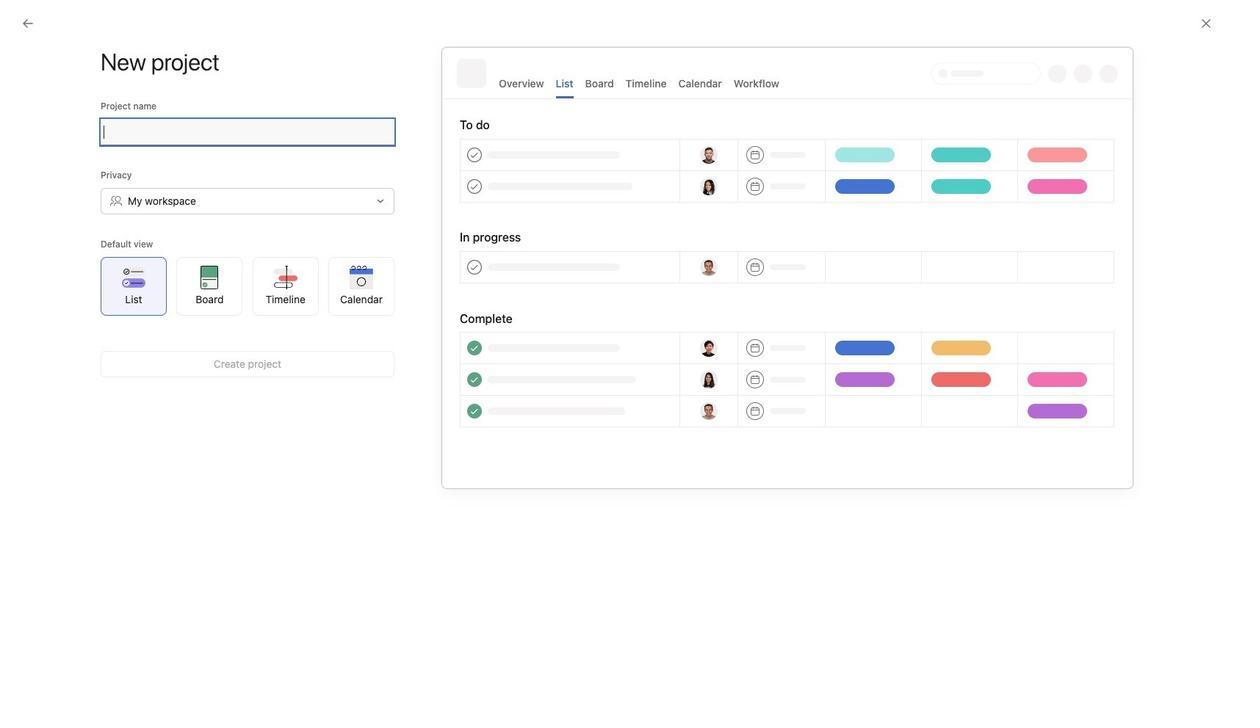 Task type: vqa. For each thing, say whether or not it's contained in the screenshot.
the topmost and
no



Task type: locate. For each thing, give the bounding box(es) containing it.
hide sidebar image
[[19, 12, 31, 24]]

None text field
[[101, 119, 394, 145]]

close image
[[1200, 18, 1212, 29]]

list item
[[730, 518, 767, 555]]

projects element
[[0, 234, 176, 310]]

go back image
[[22, 18, 34, 29]]

this is a preview of your project image
[[441, 47, 1133, 489]]

list box
[[444, 6, 796, 29]]



Task type: describe. For each thing, give the bounding box(es) containing it.
global element
[[0, 36, 176, 124]]

teams element
[[0, 310, 176, 363]]



